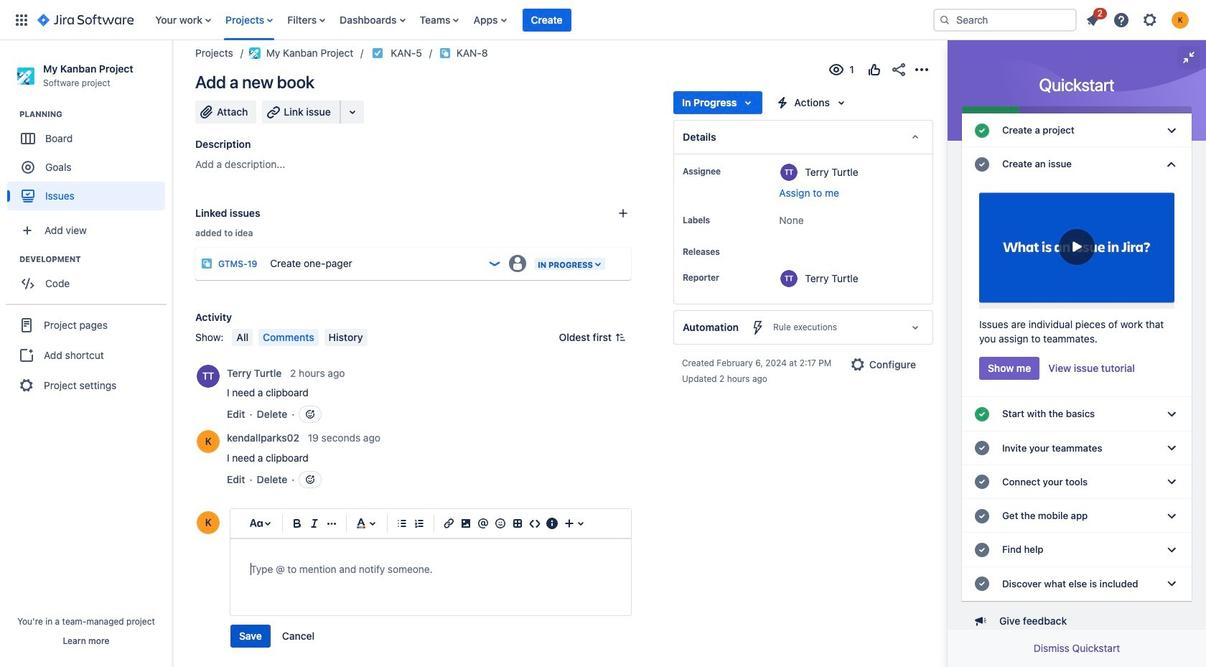 Task type: describe. For each thing, give the bounding box(es) containing it.
1 horizontal spatial list item
[[1080, 5, 1108, 31]]

sidebar element
[[0, 40, 172, 667]]

Search field
[[934, 8, 1078, 31]]

copy link to issue image
[[485, 47, 497, 58]]

actions image
[[914, 61, 931, 78]]

search image
[[940, 14, 951, 26]]

bold ⌘b image
[[289, 515, 306, 532]]

more information about kendallparks02 image
[[197, 430, 220, 453]]

text styles image
[[248, 515, 265, 532]]

4 chevron image from the top
[[1164, 474, 1181, 491]]

1 chevron image from the top
[[1164, 122, 1181, 139]]

settings image
[[1142, 11, 1160, 28]]

checked image
[[974, 156, 991, 173]]

task image
[[372, 47, 384, 59]]

info panel image
[[544, 515, 561, 532]]

video poster image
[[980, 187, 1175, 309]]

code snippet image
[[527, 515, 544, 532]]

primary element
[[9, 0, 922, 40]]

your profile and settings image
[[1172, 11, 1190, 28]]

3 chevron image from the top
[[1164, 440, 1181, 457]]

bullet list ⌘⇧8 image
[[394, 515, 411, 532]]

checked image
[[974, 122, 991, 139]]

Comment - Main content area, start typing to enter text. text field
[[251, 561, 611, 578]]

heading for "planning" image
[[19, 109, 172, 120]]

italic ⌘i image
[[306, 515, 323, 532]]

add image, video, or file image
[[458, 515, 475, 532]]

link an issue image
[[618, 208, 629, 219]]

my kanban project image
[[249, 47, 261, 59]]

details element
[[674, 120, 934, 154]]

sidebar navigation image
[[157, 57, 188, 86]]

appswitcher icon image
[[13, 11, 30, 28]]

automation element
[[674, 310, 934, 345]]

subtask image
[[440, 47, 451, 59]]

numbered list ⌘⇧7 image
[[411, 515, 428, 532]]

copy link to comment image
[[384, 432, 395, 443]]

more formatting image
[[323, 515, 341, 532]]



Task type: locate. For each thing, give the bounding box(es) containing it.
0 horizontal spatial list
[[148, 0, 922, 40]]

menu bar
[[229, 329, 370, 346]]

0 vertical spatial heading
[[19, 109, 172, 120]]

None search field
[[934, 8, 1078, 31]]

heading
[[19, 109, 172, 120], [19, 254, 172, 265]]

list item inside primary element
[[522, 8, 572, 32]]

2 heading from the top
[[19, 254, 172, 265]]

help image
[[1114, 11, 1131, 28]]

list item
[[1080, 5, 1108, 31], [522, 8, 572, 32]]

more information about terry turtle image
[[781, 164, 798, 181], [197, 365, 220, 388]]

play video image
[[1060, 229, 1096, 265]]

notifications image
[[1085, 11, 1102, 28]]

0 horizontal spatial list item
[[522, 8, 572, 32]]

add reaction image
[[305, 474, 316, 486]]

heading for development icon
[[19, 254, 172, 265]]

reporter pin to top. only you can see pinned fields. image
[[723, 272, 734, 284]]

7 chevron image from the top
[[1164, 576, 1181, 593]]

1 vertical spatial heading
[[19, 254, 172, 265]]

chevron image
[[1164, 122, 1181, 139], [1164, 156, 1181, 173], [1164, 440, 1181, 457], [1164, 474, 1181, 491], [1164, 508, 1181, 525], [1164, 542, 1181, 559], [1164, 576, 1181, 593]]

more information about terry turtle image up more information about kendallparks02 image
[[197, 365, 220, 388]]

1 horizontal spatial list
[[1080, 5, 1198, 33]]

minimize image
[[1181, 49, 1198, 66]]

5 chevron image from the top
[[1164, 508, 1181, 525]]

list up copy link to issue icon
[[148, 0, 922, 40]]

goal image
[[22, 161, 34, 174]]

emoji image
[[492, 515, 509, 532]]

link web pages and more image
[[344, 103, 361, 121]]

development image
[[2, 251, 19, 268]]

table image
[[509, 515, 527, 532]]

list up minimize icon
[[1080, 5, 1198, 33]]

0 horizontal spatial more information about terry turtle image
[[197, 365, 220, 388]]

list
[[148, 0, 922, 40], [1080, 5, 1198, 33]]

6 chevron image from the top
[[1164, 542, 1181, 559]]

more information about terry turtle image down details element
[[781, 164, 798, 181]]

1 horizontal spatial more information about terry turtle image
[[781, 164, 798, 181]]

issue type: sub-task image
[[201, 258, 213, 269]]

priority: low image
[[488, 256, 502, 271]]

mention image
[[475, 515, 492, 532]]

chevron image
[[1164, 406, 1181, 423]]

vote options: no one has voted for this issue yet. image
[[866, 61, 884, 78]]

2 chevron image from the top
[[1164, 156, 1181, 173]]

link image
[[440, 515, 458, 532]]

progress bar
[[963, 106, 1193, 114]]

planning image
[[2, 106, 19, 123]]

jira software image
[[37, 11, 134, 28], [37, 11, 134, 28]]

add reaction image
[[305, 409, 316, 420]]

1 heading from the top
[[19, 109, 172, 120]]

1 vertical spatial more information about terry turtle image
[[197, 365, 220, 388]]

0 vertical spatial more information about terry turtle image
[[781, 164, 798, 181]]

banner
[[0, 0, 1207, 40]]

group
[[7, 109, 172, 215], [7, 254, 172, 303], [6, 304, 167, 406], [231, 625, 323, 648]]



Task type: vqa. For each thing, say whether or not it's contained in the screenshot.
top the delivery
no



